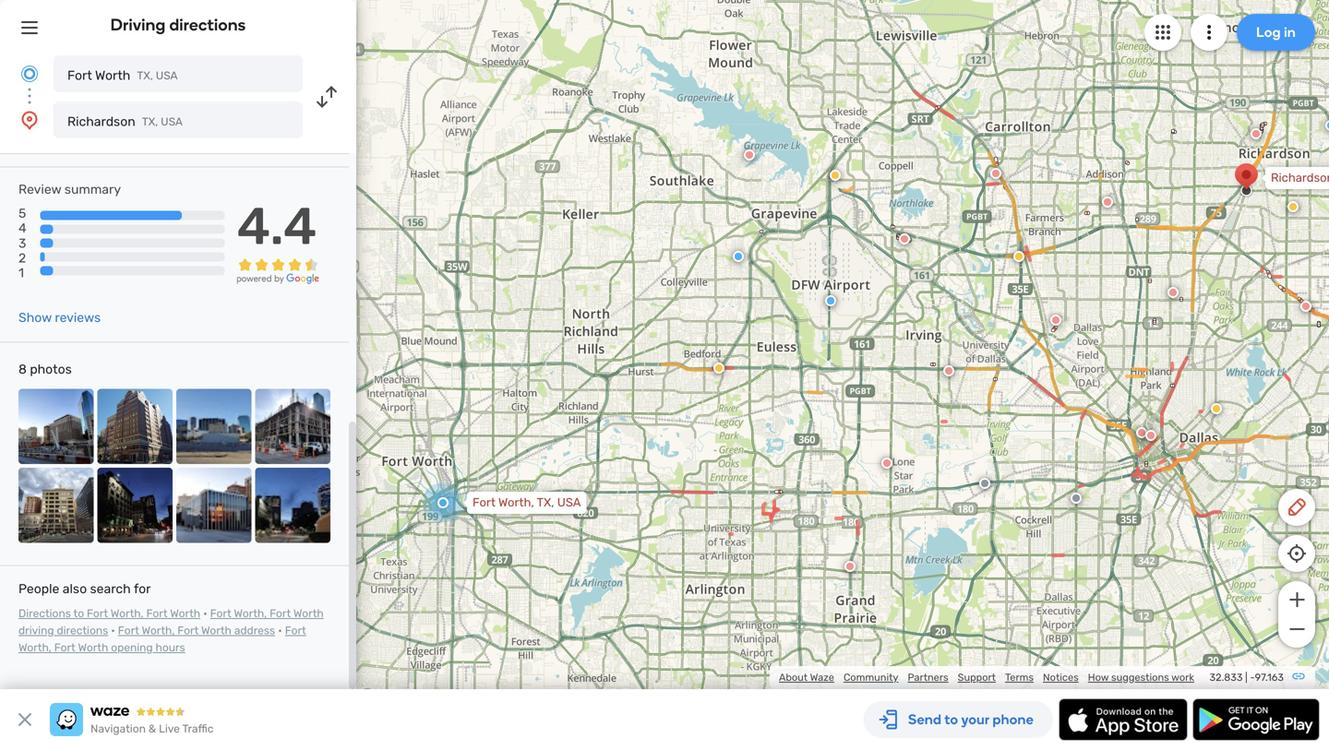 Task type: vqa. For each thing, say whether or not it's contained in the screenshot.
7:39
no



Task type: describe. For each thing, give the bounding box(es) containing it.
4.4
[[237, 196, 317, 257]]

about
[[779, 672, 808, 684]]

location image
[[18, 109, 41, 131]]

show reviews
[[18, 310, 101, 326]]

current location image
[[18, 63, 41, 85]]

worth, for fort worth, fort worth driving directions
[[234, 608, 267, 621]]

worth for fort worth, fort worth driving directions
[[293, 608, 324, 621]]

navigation
[[90, 723, 146, 736]]

about waze community partners support terms notices how suggestions work
[[779, 672, 1195, 684]]

image 2 of fort worth, fort worth image
[[97, 389, 173, 464]]

navigation & live traffic
[[90, 723, 214, 736]]

community
[[844, 672, 899, 684]]

waze
[[810, 672, 835, 684]]

1
[[18, 265, 24, 281]]

image 7 of fort worth, fort worth image
[[176, 468, 252, 543]]

partners
[[908, 672, 949, 684]]

accident image
[[980, 478, 991, 489]]

opening
[[111, 642, 153, 655]]

link image
[[1292, 669, 1306, 684]]

2
[[18, 251, 26, 266]]

how suggestions work link
[[1088, 672, 1195, 684]]

address
[[234, 625, 275, 638]]

directions to fort worth, fort worth
[[18, 608, 200, 621]]

image 8 of fort worth, fort worth image
[[255, 468, 331, 543]]

review summary
[[18, 182, 121, 197]]

community link
[[844, 672, 899, 684]]

worth, for fort worth, fort worth address
[[142, 625, 175, 638]]

tx, inside richardson tx, usa
[[142, 115, 158, 128]]

5
[[18, 206, 26, 221]]

32.833 | -97.163
[[1210, 672, 1284, 684]]

support link
[[958, 672, 996, 684]]

worth for fort worth, fort worth opening hours
[[78, 642, 108, 655]]

x image
[[14, 709, 36, 731]]

directions
[[18, 608, 71, 621]]

work
[[1172, 672, 1195, 684]]

2 horizontal spatial police image
[[1326, 120, 1329, 131]]

richardson tx, usa
[[67, 114, 183, 129]]

usa inside richardson tx, usa
[[161, 115, 183, 128]]

fort worth, fort worth driving directions link
[[18, 608, 324, 638]]

support
[[958, 672, 996, 684]]

driving directions
[[110, 15, 246, 35]]

image 3 of fort worth, fort worth image
[[176, 389, 252, 464]]

driving
[[110, 15, 166, 35]]

traffic
[[182, 723, 214, 736]]

5 4 3 2 1
[[18, 206, 27, 281]]



Task type: locate. For each thing, give the bounding box(es) containing it.
reviews
[[55, 310, 101, 326]]

photos
[[30, 362, 72, 377]]

2 vertical spatial tx,
[[537, 496, 554, 510]]

also
[[63, 582, 87, 597]]

0 vertical spatial directions
[[169, 15, 246, 35]]

worth inside the fort worth, fort worth opening hours
[[78, 642, 108, 655]]

tx, for worth
[[137, 69, 153, 82]]

usa
[[156, 69, 178, 82], [161, 115, 183, 128], [557, 496, 581, 510]]

tx, inside fort worth tx, usa
[[137, 69, 153, 82]]

road closed image
[[1251, 128, 1262, 139], [991, 168, 1002, 179], [1102, 197, 1113, 208], [899, 234, 910, 245], [1168, 287, 1179, 298], [1146, 430, 1157, 441], [882, 458, 893, 469], [845, 561, 856, 572]]

1 vertical spatial tx,
[[142, 115, 158, 128]]

0 horizontal spatial directions
[[57, 625, 108, 638]]

worth, inside the fort worth, fort worth opening hours
[[18, 642, 52, 655]]

terms link
[[1005, 672, 1034, 684]]

1 vertical spatial directions
[[57, 625, 108, 638]]

usa inside fort worth tx, usa
[[156, 69, 178, 82]]

&
[[148, 723, 156, 736]]

usa for worth,
[[557, 496, 581, 510]]

about waze link
[[779, 672, 835, 684]]

usa for worth
[[156, 69, 178, 82]]

0 vertical spatial richardson
[[67, 114, 135, 129]]

notices
[[1043, 672, 1079, 684]]

image 5 of fort worth, fort worth image
[[18, 468, 94, 543]]

worth
[[95, 68, 130, 83], [170, 608, 200, 621], [293, 608, 324, 621], [201, 625, 232, 638], [78, 642, 108, 655]]

people also search for
[[18, 582, 151, 597]]

97.163
[[1255, 672, 1284, 684]]

summary
[[64, 182, 121, 197]]

fort worth, fort worth opening hours
[[18, 625, 306, 655]]

worth, inside fort worth, fort worth driving directions
[[234, 608, 267, 621]]

people
[[18, 582, 59, 597]]

for
[[134, 582, 151, 597]]

road closed image
[[744, 150, 755, 161], [1301, 301, 1312, 312], [1051, 315, 1062, 326], [944, 366, 955, 377], [1137, 427, 1148, 439]]

live
[[159, 723, 180, 736]]

0 vertical spatial police image
[[1326, 120, 1329, 131]]

accident image
[[1071, 493, 1082, 504]]

8 photos
[[18, 362, 72, 377]]

fort worth, fort worth driving directions
[[18, 608, 324, 638]]

1 horizontal spatial richardson
[[1271, 171, 1329, 185]]

zoom out image
[[1286, 619, 1309, 641]]

0 vertical spatial usa
[[156, 69, 178, 82]]

tx,
[[137, 69, 153, 82], [142, 115, 158, 128], [537, 496, 554, 510]]

hazard image
[[714, 363, 725, 374]]

review
[[18, 182, 61, 197]]

|
[[1246, 672, 1248, 684]]

2 vertical spatial usa
[[557, 496, 581, 510]]

directions right driving
[[169, 15, 246, 35]]

1 vertical spatial richardson
[[1271, 171, 1329, 185]]

1 vertical spatial police image
[[733, 251, 744, 262]]

1 horizontal spatial directions
[[169, 15, 246, 35]]

3
[[18, 236, 26, 251]]

fort worth, fort worth address
[[118, 625, 275, 638]]

fort worth, fort worth opening hours link
[[18, 625, 306, 655]]

richardson for richardson
[[1271, 171, 1329, 185]]

4
[[18, 221, 27, 236]]

8
[[18, 362, 27, 377]]

image 4 of fort worth, fort worth image
[[255, 389, 331, 464]]

1 horizontal spatial police image
[[825, 295, 836, 307]]

image 6 of fort worth, fort worth image
[[97, 468, 173, 543]]

directions down to
[[57, 625, 108, 638]]

0 horizontal spatial richardson
[[67, 114, 135, 129]]

fort worth, fort worth address link
[[118, 625, 275, 638]]

0 horizontal spatial police image
[[733, 251, 744, 262]]

worth,
[[498, 496, 534, 510], [111, 608, 144, 621], [234, 608, 267, 621], [142, 625, 175, 638], [18, 642, 52, 655]]

tx, for worth,
[[537, 496, 554, 510]]

pencil image
[[1286, 497, 1308, 519]]

worth for fort worth, fort worth address
[[201, 625, 232, 638]]

richardson
[[67, 114, 135, 129], [1271, 171, 1329, 185]]

how
[[1088, 672, 1109, 684]]

fort worth, tx, usa
[[473, 496, 581, 510]]

hours
[[156, 642, 185, 655]]

richardson for richardson tx, usa
[[67, 114, 135, 129]]

2 vertical spatial police image
[[825, 295, 836, 307]]

1 vertical spatial usa
[[161, 115, 183, 128]]

directions
[[169, 15, 246, 35], [57, 625, 108, 638]]

0 vertical spatial tx,
[[137, 69, 153, 82]]

show
[[18, 310, 52, 326]]

worth, for fort worth, fort worth opening hours
[[18, 642, 52, 655]]

police image
[[1326, 120, 1329, 131], [733, 251, 744, 262], [825, 295, 836, 307]]

image 1 of fort worth, fort worth image
[[18, 389, 94, 464]]

suggestions
[[1112, 672, 1170, 684]]

notices link
[[1043, 672, 1079, 684]]

directions to fort worth, fort worth link
[[18, 608, 200, 621]]

terms
[[1005, 672, 1034, 684]]

to
[[73, 608, 84, 621]]

search
[[90, 582, 131, 597]]

partners link
[[908, 672, 949, 684]]

directions inside fort worth, fort worth driving directions
[[57, 625, 108, 638]]

worth, for fort worth, tx, usa
[[498, 496, 534, 510]]

worth inside fort worth, fort worth driving directions
[[293, 608, 324, 621]]

-
[[1250, 672, 1255, 684]]

hazard image
[[830, 170, 841, 181], [1288, 201, 1299, 212], [1014, 251, 1025, 262], [1211, 403, 1222, 415]]

32.833
[[1210, 672, 1243, 684]]

driving
[[18, 625, 54, 638]]

fort
[[67, 68, 92, 83], [473, 496, 496, 510], [87, 608, 108, 621], [146, 608, 168, 621], [210, 608, 231, 621], [270, 608, 291, 621], [118, 625, 139, 638], [178, 625, 199, 638], [285, 625, 306, 638], [54, 642, 75, 655]]

fort worth tx, usa
[[67, 68, 178, 83]]

zoom in image
[[1286, 589, 1309, 611]]



